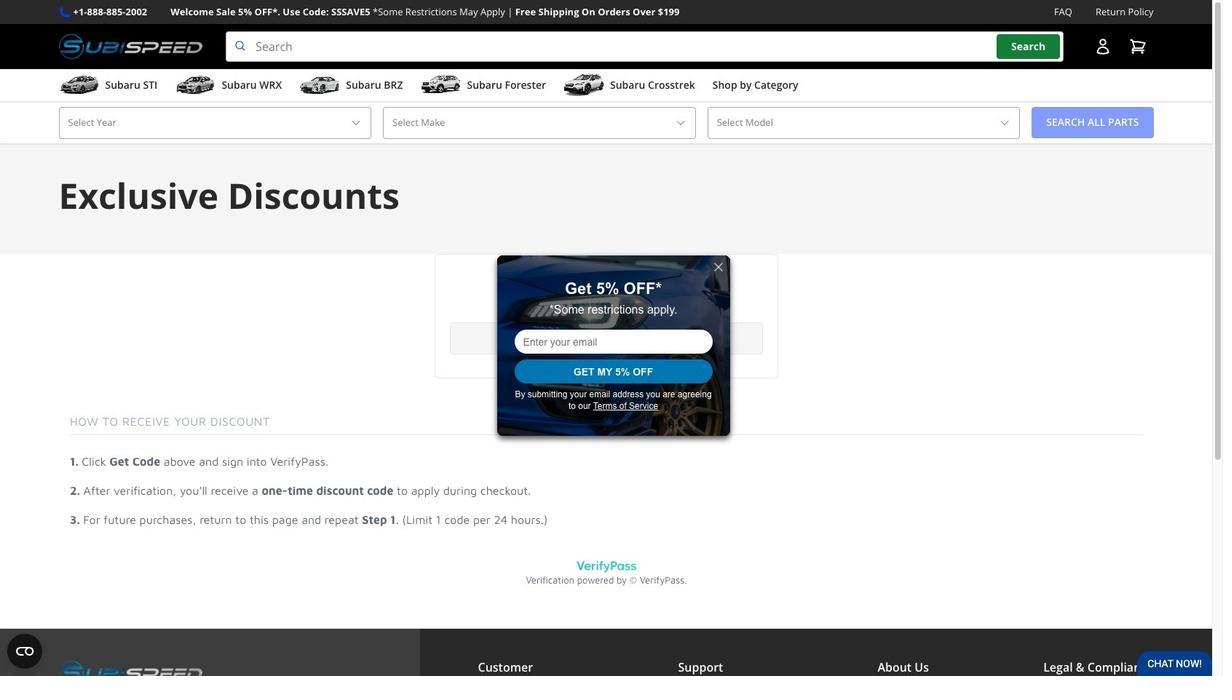 Task type: describe. For each thing, give the bounding box(es) containing it.
search input field
[[226, 31, 1064, 62]]

a subaru crosstrek thumbnail image image
[[564, 74, 605, 96]]

2 subispeed logo image from the top
[[59, 658, 203, 677]]

a subaru sti thumbnail image image
[[59, 74, 99, 96]]

Select Year button
[[59, 107, 372, 139]]

a subaru forester thumbnail image image
[[421, 74, 461, 96]]

Select Model button
[[708, 107, 1021, 139]]

select model image
[[999, 117, 1011, 129]]

1 subispeed logo image from the top
[[59, 31, 203, 62]]

select year image
[[350, 117, 362, 129]]



Task type: vqa. For each thing, say whether or not it's contained in the screenshot.
2nd EMPTY STAR 'image' from left
no



Task type: locate. For each thing, give the bounding box(es) containing it.
Select Make button
[[383, 107, 696, 139]]

a subaru wrx thumbnail image image
[[175, 74, 216, 96]]

1 vertical spatial subispeed logo image
[[59, 658, 203, 677]]

open widget image
[[7, 634, 42, 669]]

subispeed logo image
[[59, 31, 203, 62], [59, 658, 203, 677]]

account image
[[1094, 38, 1112, 55]]

select make image
[[675, 117, 687, 129]]

0 vertical spatial subispeed logo image
[[59, 31, 203, 62]]

a subaru brz thumbnail image image
[[300, 74, 340, 96]]



